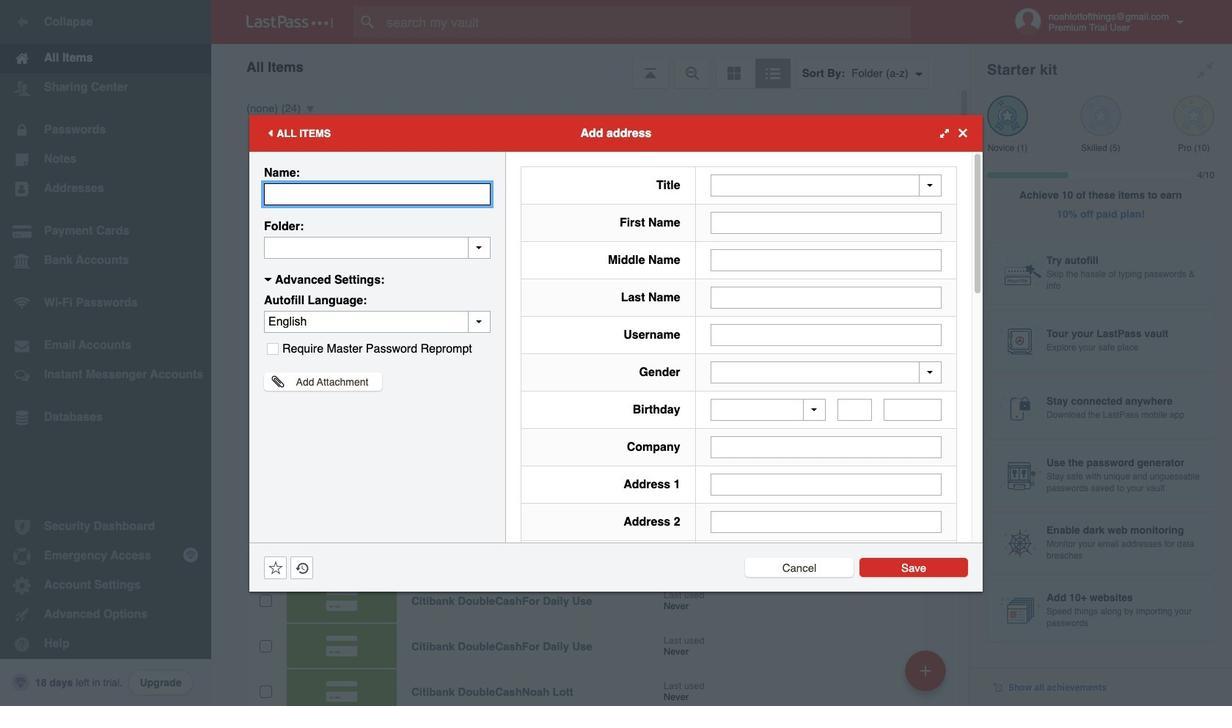 Task type: locate. For each thing, give the bounding box(es) containing it.
None text field
[[264, 183, 491, 205], [711, 287, 942, 309], [711, 437, 942, 459], [264, 183, 491, 205], [711, 287, 942, 309], [711, 437, 942, 459]]

dialog
[[249, 115, 983, 707]]

None text field
[[711, 212, 942, 234], [264, 237, 491, 259], [711, 249, 942, 271], [711, 324, 942, 346], [838, 399, 873, 421], [884, 399, 942, 421], [711, 474, 942, 496], [711, 511, 942, 533], [711, 212, 942, 234], [264, 237, 491, 259], [711, 249, 942, 271], [711, 324, 942, 346], [838, 399, 873, 421], [884, 399, 942, 421], [711, 474, 942, 496], [711, 511, 942, 533]]

new item navigation
[[900, 646, 955, 707]]

Search search field
[[354, 6, 940, 38]]

new item image
[[921, 666, 931, 676]]

search my vault text field
[[354, 6, 940, 38]]



Task type: vqa. For each thing, say whether or not it's contained in the screenshot.
Password Field
no



Task type: describe. For each thing, give the bounding box(es) containing it.
vault options navigation
[[211, 44, 970, 88]]

main navigation navigation
[[0, 0, 211, 707]]

lastpass image
[[247, 15, 333, 29]]



